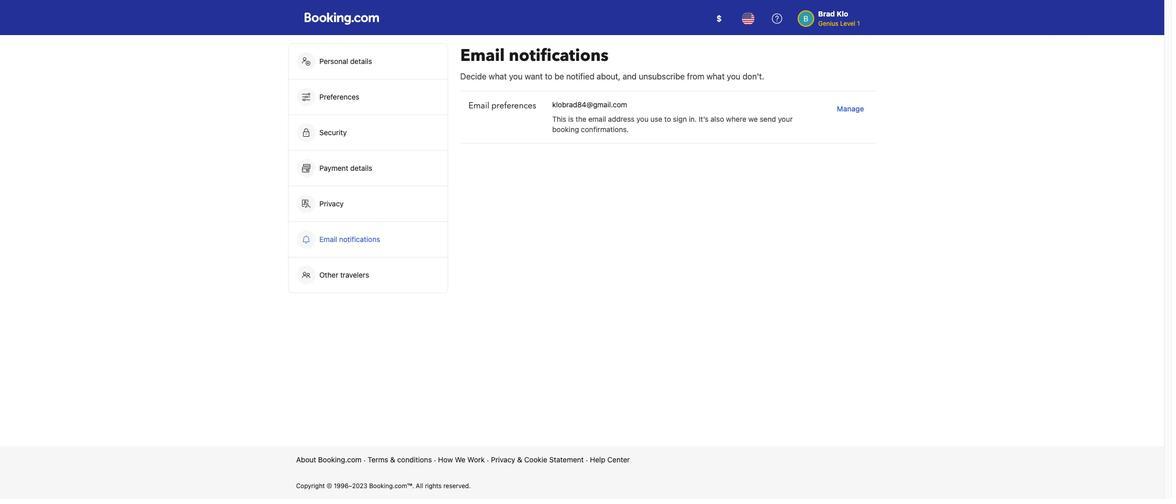 Task type: locate. For each thing, give the bounding box(es) containing it.
email notifications decide what you want to be notified about, and unsubscribe from what you don't.
[[460, 44, 764, 81]]

preferences link
[[288, 80, 448, 115]]

we
[[749, 115, 758, 123]]

2 details from the top
[[350, 164, 372, 172]]

1 vertical spatial email
[[469, 100, 489, 112]]

is
[[568, 115, 574, 123]]

details for payment details
[[350, 164, 372, 172]]

conditions
[[397, 456, 432, 464]]

we
[[455, 456, 466, 464]]

klo
[[837, 9, 848, 18]]

& for terms
[[390, 456, 395, 464]]

1 horizontal spatial &
[[517, 456, 522, 464]]

1 horizontal spatial to
[[665, 115, 671, 123]]

what
[[489, 72, 507, 81], [707, 72, 725, 81]]

0 horizontal spatial &
[[390, 456, 395, 464]]

decide
[[460, 72, 487, 81]]

2 vertical spatial email
[[319, 235, 337, 244]]

1 vertical spatial to
[[665, 115, 671, 123]]

security link
[[288, 115, 448, 150]]

email down "decide"
[[469, 100, 489, 112]]

booking
[[552, 125, 579, 134]]

brad klo genius level 1
[[818, 9, 860, 27]]

help
[[590, 456, 606, 464]]

address
[[608, 115, 635, 123]]

notifications
[[509, 44, 609, 67], [339, 235, 380, 244]]

1 horizontal spatial what
[[707, 72, 725, 81]]

0 vertical spatial details
[[350, 57, 372, 66]]

personal details
[[319, 57, 372, 66]]

personal
[[319, 57, 348, 66]]

email
[[588, 115, 606, 123]]

&
[[390, 456, 395, 464], [517, 456, 522, 464]]

0 vertical spatial notifications
[[509, 44, 609, 67]]

payment
[[319, 164, 348, 172]]

1 horizontal spatial notifications
[[509, 44, 609, 67]]

privacy & cookie statement
[[491, 456, 584, 464]]

personal details link
[[288, 44, 448, 79]]

1 horizontal spatial you
[[637, 115, 649, 123]]

to inside email notifications decide what you want to be notified about, and unsubscribe from what you don't.
[[545, 72, 553, 81]]

& right terms in the bottom of the page
[[390, 456, 395, 464]]

& left "cookie"
[[517, 456, 522, 464]]

0 horizontal spatial to
[[545, 72, 553, 81]]

privacy down the payment
[[319, 199, 344, 208]]

privacy
[[319, 199, 344, 208], [491, 456, 515, 464]]

statement
[[549, 456, 584, 464]]

1
[[857, 20, 860, 27]]

$ button
[[707, 6, 732, 31]]

$
[[717, 14, 722, 23]]

work
[[468, 456, 485, 464]]

email up "decide"
[[460, 44, 505, 67]]

details
[[350, 57, 372, 66], [350, 164, 372, 172]]

your
[[778, 115, 793, 123]]

1 vertical spatial notifications
[[339, 235, 380, 244]]

you
[[509, 72, 523, 81], [727, 72, 741, 81], [637, 115, 649, 123]]

1 what from the left
[[489, 72, 507, 81]]

manage link
[[833, 100, 868, 118]]

security
[[319, 128, 347, 137]]

you left the use
[[637, 115, 649, 123]]

how we work link
[[438, 455, 485, 465]]

notifications for email notifications decide what you want to be notified about, and unsubscribe from what you don't.
[[509, 44, 609, 67]]

notifications up travelers
[[339, 235, 380, 244]]

what right 'from'
[[707, 72, 725, 81]]

about,
[[597, 72, 621, 81]]

details inside "link"
[[350, 164, 372, 172]]

booking.com
[[318, 456, 362, 464]]

in.
[[689, 115, 697, 123]]

details right the payment
[[350, 164, 372, 172]]

1 vertical spatial privacy
[[491, 456, 515, 464]]

rights
[[425, 482, 442, 490]]

privacy for privacy & cookie statement
[[491, 456, 515, 464]]

this is the email address you use to sign in. it's also where we send your booking confirmations.
[[552, 115, 793, 134]]

0 horizontal spatial privacy
[[319, 199, 344, 208]]

email inside email notifications decide what you want to be notified about, and unsubscribe from what you don't.
[[460, 44, 505, 67]]

0 vertical spatial email
[[460, 44, 505, 67]]

the
[[576, 115, 587, 123]]

other travelers
[[319, 271, 369, 279]]

payment details link
[[288, 151, 448, 186]]

preferences
[[491, 100, 536, 112]]

want
[[525, 72, 543, 81]]

email preferences
[[469, 100, 536, 112]]

details right personal
[[350, 57, 372, 66]]

0 horizontal spatial what
[[489, 72, 507, 81]]

level
[[840, 20, 856, 27]]

notifications inside email notifications decide what you want to be notified about, and unsubscribe from what you don't.
[[509, 44, 609, 67]]

sign
[[673, 115, 687, 123]]

1 details from the top
[[350, 57, 372, 66]]

you left don't.
[[727, 72, 741, 81]]

1 & from the left
[[390, 456, 395, 464]]

email inside email notifications link
[[319, 235, 337, 244]]

where
[[726, 115, 747, 123]]

to left be
[[545, 72, 553, 81]]

copyright
[[296, 482, 325, 490]]

you left want
[[509, 72, 523, 81]]

email
[[460, 44, 505, 67], [469, 100, 489, 112], [319, 235, 337, 244]]

& for privacy
[[517, 456, 522, 464]]

2 & from the left
[[517, 456, 522, 464]]

0 vertical spatial to
[[545, 72, 553, 81]]

0 horizontal spatial you
[[509, 72, 523, 81]]

email up other
[[319, 235, 337, 244]]

1 horizontal spatial privacy
[[491, 456, 515, 464]]

privacy right work
[[491, 456, 515, 464]]

don't.
[[743, 72, 764, 81]]

1 vertical spatial details
[[350, 164, 372, 172]]

what right "decide"
[[489, 72, 507, 81]]

to right the use
[[665, 115, 671, 123]]

notifications up be
[[509, 44, 609, 67]]

0 horizontal spatial notifications
[[339, 235, 380, 244]]

details for personal details
[[350, 57, 372, 66]]

0 vertical spatial privacy
[[319, 199, 344, 208]]

booking.com™.
[[369, 482, 414, 490]]

about booking.com link
[[296, 455, 362, 465]]

terms
[[368, 456, 388, 464]]

how
[[438, 456, 453, 464]]

1996–2023
[[334, 482, 368, 490]]

be
[[555, 72, 564, 81]]

to
[[545, 72, 553, 81], [665, 115, 671, 123]]



Task type: vqa. For each thing, say whether or not it's contained in the screenshot.
topmost Email
yes



Task type: describe. For each thing, give the bounding box(es) containing it.
notified
[[566, 72, 595, 81]]

use
[[651, 115, 663, 123]]

this
[[552, 115, 566, 123]]

travelers
[[340, 271, 369, 279]]

all
[[416, 482, 423, 490]]

other travelers link
[[288, 258, 448, 293]]

klobrad84@gmail.com
[[552, 100, 627, 109]]

it's
[[699, 115, 709, 123]]

help center
[[590, 456, 630, 464]]

center
[[607, 456, 630, 464]]

email for email preferences
[[469, 100, 489, 112]]

about booking.com
[[296, 456, 362, 464]]

email for email notifications
[[319, 235, 337, 244]]

unsubscribe
[[639, 72, 685, 81]]

about
[[296, 456, 316, 464]]

send
[[760, 115, 776, 123]]

copyright © 1996–2023 booking.com™. all rights reserved.
[[296, 482, 471, 490]]

and
[[623, 72, 637, 81]]

brad
[[818, 9, 835, 18]]

manage
[[837, 104, 864, 113]]

notifications for email notifications
[[339, 235, 380, 244]]

terms & conditions
[[368, 456, 432, 464]]

terms & conditions link
[[368, 455, 432, 465]]

2 horizontal spatial you
[[727, 72, 741, 81]]

confirmations.
[[581, 125, 629, 134]]

privacy for privacy
[[319, 199, 344, 208]]

how we work
[[438, 456, 485, 464]]

also
[[711, 115, 724, 123]]

help center link
[[590, 455, 630, 465]]

2 what from the left
[[707, 72, 725, 81]]

other
[[319, 271, 338, 279]]

reserved.
[[443, 482, 471, 490]]

email for email notifications decide what you want to be notified about, and unsubscribe from what you don't.
[[460, 44, 505, 67]]

email notifications
[[319, 235, 380, 244]]

to inside this is the email address you use to sign in. it's also where we send your booking confirmations.
[[665, 115, 671, 123]]

you inside this is the email address you use to sign in. it's also where we send your booking confirmations.
[[637, 115, 649, 123]]

payment details
[[319, 164, 374, 172]]

cookie
[[524, 456, 547, 464]]

©
[[327, 482, 332, 490]]

preferences
[[319, 92, 359, 101]]

from
[[687, 72, 705, 81]]

privacy & cookie statement link
[[491, 455, 584, 465]]

email notifications link
[[288, 222, 448, 257]]

privacy link
[[288, 186, 448, 222]]

genius
[[818, 20, 839, 27]]



